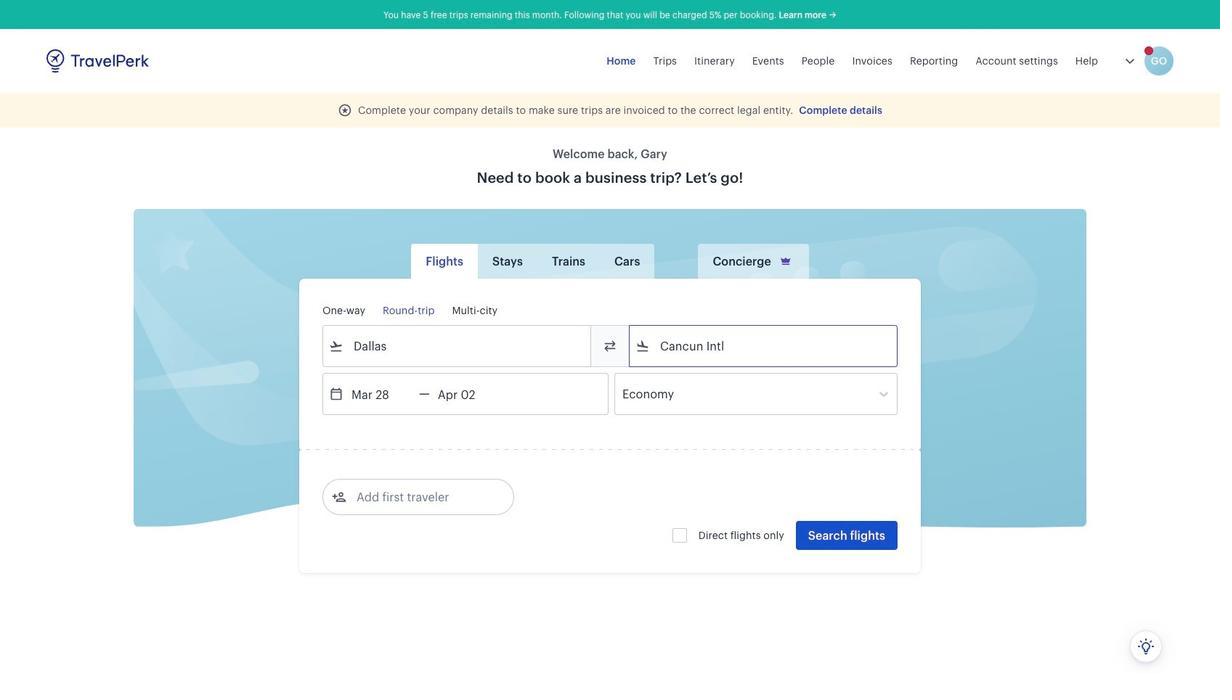 Task type: locate. For each thing, give the bounding box(es) containing it.
To search field
[[650, 335, 878, 358]]

From search field
[[344, 335, 572, 358]]

Return text field
[[430, 374, 505, 415]]



Task type: describe. For each thing, give the bounding box(es) containing it.
Add first traveler search field
[[346, 486, 497, 509]]

Depart text field
[[344, 374, 419, 415]]



